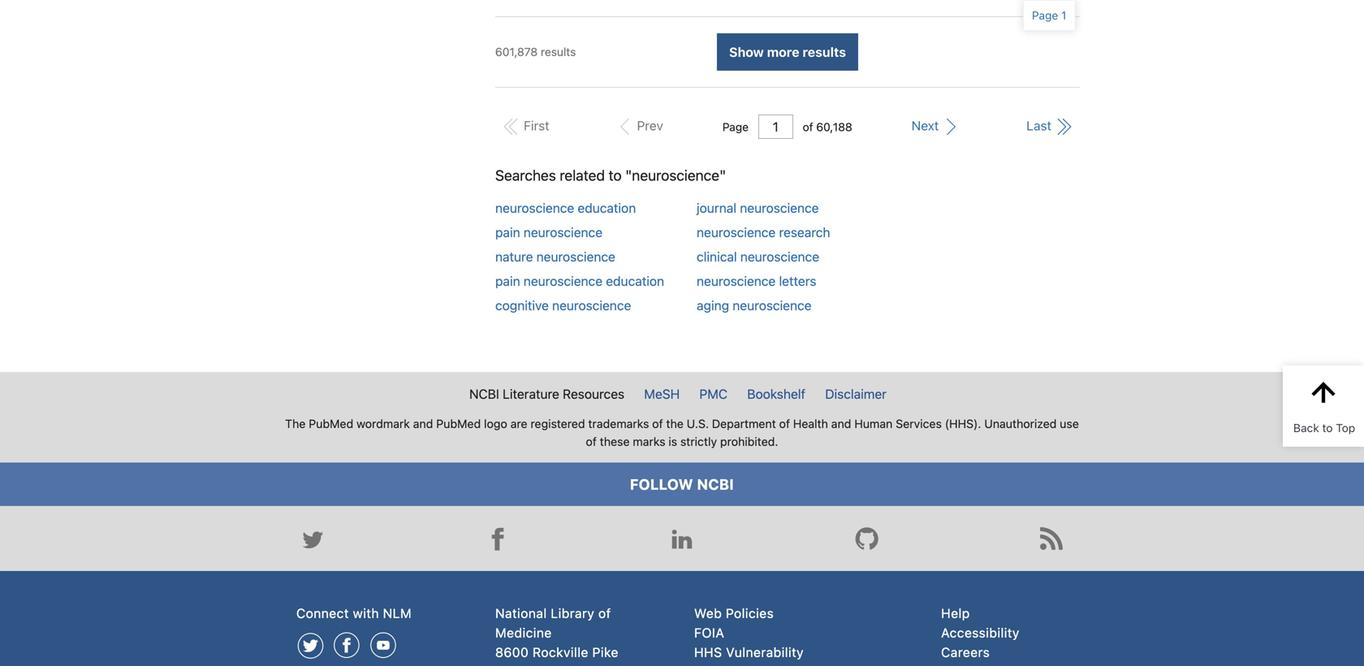 Task type: locate. For each thing, give the bounding box(es) containing it.
pain up nature
[[496, 224, 520, 240]]

of left the
[[653, 417, 663, 431]]

twitter image
[[297, 522, 329, 555], [297, 631, 325, 660]]

results right the 601,878
[[541, 45, 576, 58]]

1 horizontal spatial ncbi
[[697, 476, 734, 493]]

neuroscience research
[[697, 224, 831, 240]]

0 horizontal spatial to
[[609, 166, 622, 184]]

2 pain from the top
[[496, 273, 520, 289]]

1 vertical spatial page
[[723, 120, 749, 134]]

disclaimer
[[826, 386, 887, 402]]

neuroscience
[[496, 200, 575, 216], [740, 200, 819, 216], [524, 224, 603, 240], [697, 224, 776, 240], [537, 249, 616, 264], [741, 249, 820, 264], [524, 273, 603, 289], [697, 273, 776, 289], [552, 298, 631, 313], [733, 298, 812, 313]]

education down the searches related to "neuroscience"
[[578, 200, 636, 216]]

of left health
[[780, 417, 790, 431]]

neuroscience for nature neuroscience
[[537, 249, 616, 264]]

neuroscience inside journal neuroscience link
[[740, 200, 819, 216]]

bookshelf link
[[739, 384, 814, 404]]

literature
[[503, 386, 560, 402]]

with
[[353, 606, 379, 621]]

nlm
[[383, 606, 412, 621]]

neuroscience inside aging neuroscience link
[[733, 298, 812, 313]]

0 horizontal spatial page
[[723, 120, 749, 134]]

ncbi up logo
[[470, 386, 500, 402]]

aging
[[697, 298, 730, 313]]

neuroscience for pain neuroscience
[[524, 224, 603, 240]]

1 horizontal spatial and
[[832, 417, 852, 431]]

accessibility link
[[942, 625, 1020, 640]]

aging neuroscience link
[[697, 296, 812, 314]]

results
[[803, 44, 846, 60], [541, 45, 576, 58]]

page left 1
[[1033, 9, 1059, 22]]

of left the 60,188
[[803, 120, 814, 134]]

pubmed right the
[[309, 417, 354, 431]]

1 twitter image from the top
[[297, 522, 329, 555]]

neuroscience up cognitive neuroscience
[[524, 273, 603, 289]]

to
[[609, 166, 622, 184], [1323, 421, 1334, 435]]

0 vertical spatial page
[[1033, 9, 1059, 22]]

neuroscience research link
[[697, 223, 831, 241]]

neuroscience down pain neuroscience education link
[[552, 298, 631, 313]]

to left top at the bottom right
[[1323, 421, 1334, 435]]

0 vertical spatial pain
[[496, 224, 520, 240]]

1 vertical spatial facebook image
[[333, 631, 361, 660]]

github link
[[851, 522, 883, 555]]

nature neuroscience link
[[496, 248, 616, 265]]

0 horizontal spatial facebook image
[[333, 631, 361, 660]]

page for page
[[723, 120, 749, 134]]

1 pain from the top
[[496, 224, 520, 240]]

neuroscience inside pain neuroscience education link
[[524, 273, 603, 289]]

pain inside pain neuroscience link
[[496, 224, 520, 240]]

facebook image up national
[[481, 522, 514, 555]]

pain inside pain neuroscience education link
[[496, 273, 520, 289]]

more
[[767, 44, 800, 60]]

1 horizontal spatial results
[[803, 44, 846, 60]]

neuroscience inside nature neuroscience link
[[537, 249, 616, 264]]

back
[[1294, 421, 1320, 435]]

mesh link
[[636, 384, 688, 404]]

follow ncbi
[[630, 476, 734, 493]]

0 horizontal spatial pubmed
[[309, 417, 354, 431]]

neuroscience inside pain neuroscience link
[[524, 224, 603, 240]]

1 horizontal spatial page
[[1033, 9, 1059, 22]]

and right wordmark
[[413, 417, 433, 431]]

page
[[1033, 9, 1059, 22], [723, 120, 749, 134]]

neuroscience up pain neuroscience education in the left of the page
[[537, 249, 616, 264]]

to right related
[[609, 166, 622, 184]]

cognitive neuroscience
[[496, 298, 631, 313]]

and right health
[[832, 417, 852, 431]]

0 vertical spatial ncbi
[[470, 386, 500, 402]]

and
[[413, 417, 433, 431], [832, 417, 852, 431]]

searches related to "neuroscience"
[[496, 166, 726, 184]]

facebook image
[[481, 522, 514, 555], [333, 631, 361, 660]]

1 vertical spatial pain
[[496, 273, 520, 289]]

twitter image up connect
[[297, 522, 329, 555]]

help accessibility careers
[[942, 606, 1020, 660]]

prohibited.
[[721, 434, 779, 448]]

1 horizontal spatial facebook image
[[481, 522, 514, 555]]

of inside national library of medicine 8600 rockville pike
[[599, 606, 611, 621]]

national library of medicine 8600 rockville pike
[[496, 606, 619, 660]]

cognitive
[[496, 298, 549, 313]]

facebook image for follow
[[333, 631, 361, 660]]

library
[[551, 606, 595, 621]]

to inside button
[[1323, 421, 1334, 435]]

pike
[[593, 645, 619, 660]]

2 pubmed from the left
[[436, 417, 481, 431]]

of
[[803, 120, 814, 134], [653, 417, 663, 431], [780, 417, 790, 431], [586, 434, 597, 448], [599, 606, 611, 621]]

twitter image down connect
[[297, 631, 325, 660]]

journal neuroscience
[[697, 200, 819, 216]]

page 1
[[1033, 9, 1067, 22]]

careers link
[[942, 645, 990, 660]]

neuroscience down neuroscience education link
[[524, 224, 603, 240]]

connect
[[297, 606, 349, 621]]

results right more
[[803, 44, 846, 60]]

these
[[600, 434, 630, 448]]

neuroscience up clinical
[[697, 224, 776, 240]]

pain
[[496, 224, 520, 240], [496, 273, 520, 289]]

careers
[[942, 645, 990, 660]]

follow
[[630, 476, 694, 493]]

resources
[[563, 386, 625, 402]]

show more results
[[730, 44, 846, 60]]

page left the page number input number field at right
[[723, 120, 749, 134]]

0 vertical spatial facebook image
[[481, 522, 514, 555]]

foia link
[[695, 625, 725, 640]]

1 vertical spatial to
[[1323, 421, 1334, 435]]

searches
[[496, 166, 556, 184]]

sm-twitter link
[[297, 631, 325, 660]]

facebook image down connect with nlm
[[333, 631, 361, 660]]

connect with nlm link
[[297, 606, 412, 621]]

pain down nature
[[496, 273, 520, 289]]

neuroscience inside cognitive neuroscience link
[[552, 298, 631, 313]]

nature neuroscience
[[496, 249, 616, 264]]

neuroscience for aging neuroscience
[[733, 298, 812, 313]]

pain for pain neuroscience
[[496, 224, 520, 240]]

next button
[[908, 118, 960, 135]]

pubmed left logo
[[436, 417, 481, 431]]

0 horizontal spatial and
[[413, 417, 433, 431]]

ncbi down strictly
[[697, 476, 734, 493]]

pubmed
[[309, 417, 354, 431], [436, 417, 481, 431]]

1 horizontal spatial to
[[1323, 421, 1334, 435]]

neuroscience up aging neuroscience link
[[697, 273, 776, 289]]

youtube image
[[369, 631, 398, 660]]

2 twitter image from the top
[[297, 631, 325, 660]]

foia
[[695, 625, 725, 640]]

web policies foia hhs vulnerability disclosure
[[695, 606, 804, 666]]

neuroscience up neuroscience research link
[[740, 200, 819, 216]]

neuroscience education link
[[496, 199, 636, 217]]

neuroscience letters link
[[697, 272, 817, 290]]

0 vertical spatial twitter image
[[297, 522, 329, 555]]

neuroscience up pain neuroscience link
[[496, 200, 575, 216]]

page inside button
[[1033, 9, 1059, 22]]

connect with nlm
[[297, 606, 412, 621]]

aging neuroscience
[[697, 298, 812, 313]]

neuroscience down neuroscience research link
[[741, 249, 820, 264]]

of right "library"
[[599, 606, 611, 621]]

(hhs).
[[945, 417, 982, 431]]

1 horizontal spatial pubmed
[[436, 417, 481, 431]]

1 vertical spatial twitter image
[[297, 631, 325, 660]]

twitter link
[[297, 522, 329, 555]]

hhs vulnerability disclosure link
[[695, 645, 804, 666]]

health
[[794, 417, 829, 431]]

education
[[578, 200, 636, 216], [606, 273, 665, 289]]

neuroscience down neuroscience letters "link"
[[733, 298, 812, 313]]

rockville
[[533, 645, 589, 660]]

pain neuroscience education link
[[496, 272, 665, 290]]

ncbi
[[470, 386, 500, 402], [697, 476, 734, 493]]

education up cognitive neuroscience link
[[606, 273, 665, 289]]

neuroscience inside clinical neuroscience link
[[741, 249, 820, 264]]

twitter image for ncbi literature resources
[[297, 522, 329, 555]]

hhs
[[695, 645, 723, 660]]

web policies link
[[695, 606, 774, 621]]

last
[[1027, 118, 1052, 133]]



Task type: vqa. For each thing, say whether or not it's contained in the screenshot.
The
yes



Task type: describe. For each thing, give the bounding box(es) containing it.
the
[[667, 417, 684, 431]]

related
[[560, 166, 605, 184]]

web
[[695, 606, 722, 621]]

pmc link
[[692, 384, 736, 404]]

1
[[1062, 9, 1067, 22]]

neuroscience for clinical neuroscience
[[741, 249, 820, 264]]

help
[[942, 606, 971, 621]]

1 vertical spatial ncbi
[[697, 476, 734, 493]]

mesh
[[644, 386, 680, 402]]

of 60,188
[[803, 120, 853, 134]]

pain for pain neuroscience education
[[496, 273, 520, 289]]

clinical
[[697, 249, 737, 264]]

facebook link
[[481, 522, 514, 555]]

back to top button
[[1284, 366, 1365, 447]]

first button
[[504, 118, 554, 135]]

1 and from the left
[[413, 417, 433, 431]]

1 vertical spatial education
[[606, 273, 665, 289]]

u.s.
[[687, 417, 709, 431]]

60,188
[[817, 120, 853, 134]]

help link
[[942, 606, 971, 621]]

0 horizontal spatial results
[[541, 45, 576, 58]]

are
[[511, 417, 528, 431]]

nature
[[496, 249, 533, 264]]

research
[[779, 224, 831, 240]]

neuroscience for pain neuroscience education
[[524, 273, 603, 289]]

disclaimer link
[[817, 384, 895, 404]]

github image
[[851, 522, 883, 555]]

registered
[[531, 417, 585, 431]]

human
[[855, 417, 893, 431]]

neuroscience for journal neuroscience
[[740, 200, 819, 216]]

clinical neuroscience
[[697, 249, 820, 264]]

linkedin image
[[666, 522, 699, 555]]

back to top
[[1294, 421, 1356, 435]]

0 horizontal spatial ncbi
[[470, 386, 500, 402]]

page 1 button
[[1024, 0, 1076, 31]]

twitter image for follow ncbi
[[297, 631, 325, 660]]

prev button
[[617, 118, 668, 135]]

journal neuroscience link
[[697, 199, 819, 217]]

disclosure
[[695, 664, 760, 666]]

2 and from the left
[[832, 417, 852, 431]]

national
[[496, 606, 547, 621]]

wordmark
[[357, 417, 410, 431]]

trademarks
[[589, 417, 649, 431]]

department
[[712, 417, 776, 431]]

of left these
[[586, 434, 597, 448]]

ncbi literature resources
[[470, 386, 625, 402]]

policies
[[726, 606, 774, 621]]

linkedin link
[[666, 522, 699, 555]]

pain neuroscience link
[[496, 223, 603, 241]]

is
[[669, 434, 678, 448]]

Page number field
[[759, 115, 794, 139]]

blog image
[[1036, 522, 1068, 555]]

the
[[285, 417, 306, 431]]

neuroscience education
[[496, 200, 636, 216]]

neuroscience letters
[[697, 273, 817, 289]]

journal
[[697, 200, 737, 216]]

0 vertical spatial education
[[578, 200, 636, 216]]

medicine
[[496, 625, 552, 640]]

neuroscience for cognitive neuroscience
[[552, 298, 631, 313]]

accessibility
[[942, 625, 1020, 640]]

1 pubmed from the left
[[309, 417, 354, 431]]

last button
[[1023, 118, 1072, 135]]

next page image
[[943, 119, 960, 135]]

prev
[[637, 118, 664, 133]]

show
[[730, 44, 764, 60]]

0 vertical spatial to
[[609, 166, 622, 184]]

show more results button
[[717, 33, 859, 71]]

unauthorized
[[985, 417, 1057, 431]]

neuroscience inside neuroscience education link
[[496, 200, 575, 216]]

top
[[1337, 421, 1356, 435]]

services
[[896, 417, 942, 431]]

pain neuroscience education
[[496, 273, 665, 289]]

facebook image for ncbi
[[481, 522, 514, 555]]

cognitive neuroscience link
[[496, 296, 631, 314]]

marks
[[633, 434, 666, 448]]

use
[[1060, 417, 1080, 431]]

8600 rockville pike link
[[496, 645, 629, 666]]

last page image
[[1056, 119, 1072, 135]]

results inside show more results button
[[803, 44, 846, 60]]

neuroscience inside neuroscience research link
[[697, 224, 776, 240]]

the pubmed wordmark and pubmed logo are registered trademarks of the u.s. department of health and human services (hhs). unauthorized use of these marks is strictly prohibited.
[[285, 417, 1080, 448]]

sm-facebook link
[[333, 631, 361, 660]]

next
[[912, 118, 939, 133]]

letters
[[779, 273, 817, 289]]

601,878
[[496, 45, 538, 58]]

neuroscience inside neuroscience letters "link"
[[697, 273, 776, 289]]

pain neuroscience
[[496, 224, 603, 240]]

vulnerability
[[726, 645, 804, 660]]

first
[[524, 118, 550, 133]]

page for page 1
[[1033, 9, 1059, 22]]



